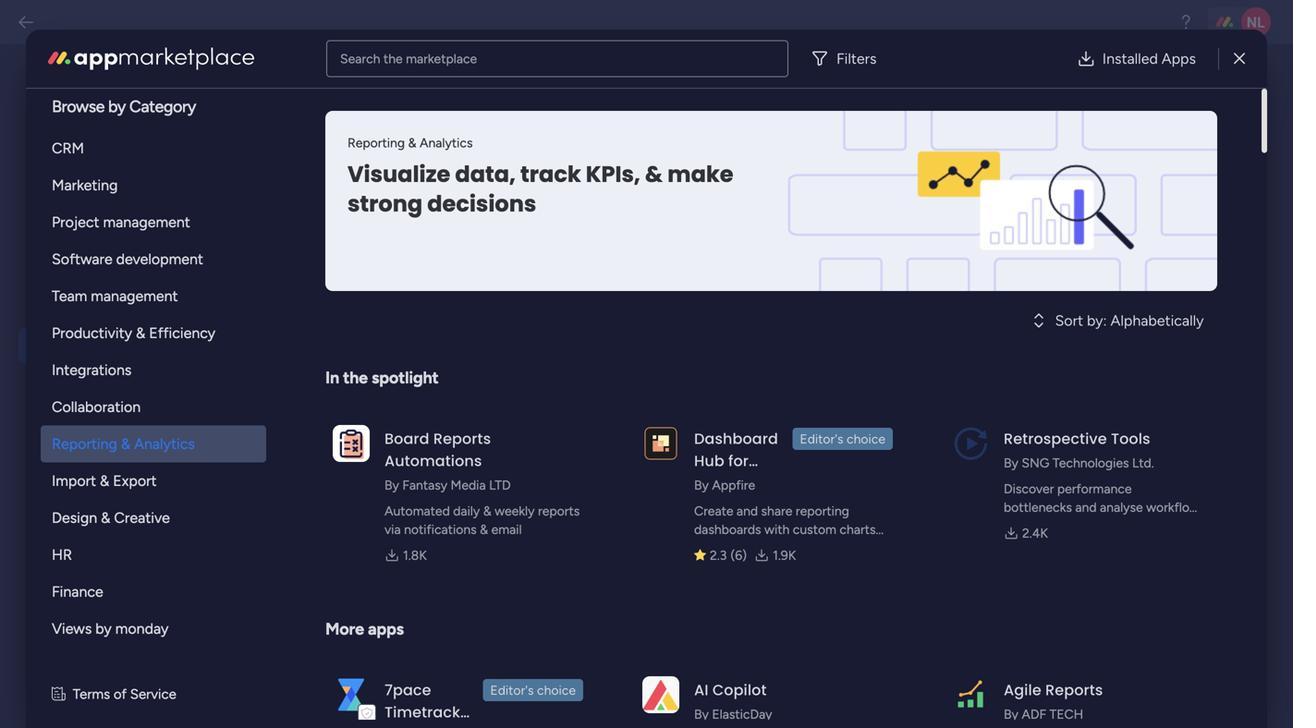 Task type: describe. For each thing, give the bounding box(es) containing it.
0 vertical spatial your
[[560, 371, 587, 387]]

email
[[491, 522, 522, 537]]

0 horizontal spatial editor's
[[490, 683, 534, 698]]

by appfire
[[694, 477, 755, 493]]

users
[[69, 254, 111, 274]]

design & creative
[[52, 509, 170, 527]]

0 vertical spatial choice
[[847, 431, 885, 447]]

crm
[[52, 140, 84, 157]]

very
[[485, 391, 512, 408]]

visualize
[[348, 159, 450, 190]]

management for project management
[[103, 214, 190, 231]]

app logo image left hub
[[642, 425, 679, 462]]

enhance
[[503, 371, 556, 387]]

import
[[52, 472, 96, 490]]

marketing
[[52, 177, 118, 194]]

administration learn more
[[32, 79, 217, 135]]

the for marketplace
[[384, 51, 403, 67]]

hub
[[694, 451, 724, 471]]

terms of use image
[[52, 684, 65, 705]]

productivity & efficiency
[[52, 324, 215, 342]]

import & export
[[52, 472, 157, 490]]

export
[[113, 472, 157, 490]]

developers.monday.com link
[[362, 274, 513, 290]]

reports for board
[[433, 428, 491, 449]]

spotlight
[[372, 368, 439, 388]]

permissions button
[[18, 572, 233, 608]]

ai
[[694, 680, 709, 701]]

dapulse info image
[[325, 251, 344, 279]]

api right new
[[366, 196, 384, 211]]

permissions
[[69, 580, 156, 599]]

0 horizontal spatial choice
[[537, 683, 576, 698]]

sort
[[1055, 312, 1083, 330]]

api left v2
[[307, 84, 338, 108]]

apps inside installed apps button
[[1162, 50, 1196, 67]]

create
[[694, 503, 733, 519]]

powerful
[[556, 350, 611, 366]]

api left token
[[362, 412, 383, 429]]

the for new
[[320, 196, 338, 211]]

api v2 token
[[307, 84, 424, 108]]

stats
[[120, 417, 156, 437]]

finance
[[52, 583, 103, 601]]

strong
[[348, 189, 423, 220]]

sort by: alphabetically
[[1055, 312, 1204, 330]]

api inside button
[[69, 336, 94, 355]]

1 horizontal spatial editor's choice
[[800, 431, 885, 447]]

weekly
[[495, 503, 535, 519]]

in the spotlight
[[325, 368, 439, 388]]

in
[[436, 371, 447, 387]]

administration
[[32, 79, 217, 112]]

api left tokens
[[513, 196, 531, 211]]

2.3 (6)
[[710, 548, 747, 563]]

design
[[52, 509, 97, 527]]

ltd.
[[1132, 455, 1154, 471]]

dashboard
[[694, 428, 778, 449]]

2.3
[[710, 548, 727, 563]]

decisions
[[427, 189, 536, 220]]

developers.monday.com
[[362, 274, 513, 290]]

content
[[69, 498, 131, 518]]

installed
[[1102, 50, 1158, 67]]

filters button
[[803, 40, 891, 77]]

token
[[387, 412, 422, 429]]

learn
[[32, 118, 67, 135]]

productivity
[[52, 324, 132, 342]]

by for browse
[[108, 97, 126, 116]]

tidy
[[69, 458, 100, 477]]

dapulse x slim image
[[1234, 48, 1245, 70]]

content directory
[[69, 498, 201, 518]]

charts
[[840, 522, 876, 537]]

token for personal api token
[[388, 134, 425, 151]]

the monday app api gives you powerful capabilities in order to enhance your monday app experience. it's very important to keep your api token secure.
[[362, 350, 657, 429]]

app logo image for board reports automations
[[333, 425, 370, 462]]

adf
[[1022, 707, 1046, 722]]

0 horizontal spatial and
[[694, 540, 716, 556]]

analytics for reporting & analytics
[[134, 435, 195, 453]]

by for ai
[[694, 707, 709, 722]]

directory
[[135, 498, 201, 518]]

1 vertical spatial your
[[630, 391, 657, 408]]

technologies
[[1053, 455, 1129, 471]]

apps button
[[18, 531, 233, 567]]

you
[[529, 350, 552, 366]]

elasticday
[[712, 707, 772, 722]]

formulas.
[[719, 540, 772, 556]]

daily
[[453, 503, 480, 519]]

tools
[[1111, 428, 1150, 449]]

customization
[[69, 214, 177, 233]]

reports for agile
[[1045, 680, 1103, 701]]

1 vertical spatial editor's choice
[[490, 683, 576, 698]]

are
[[419, 196, 435, 211]]

app logo image for retrospective tools
[[952, 425, 989, 462]]

create and share reporting dashboards with custom charts and formulas.
[[694, 503, 876, 556]]

views by monday
[[52, 620, 169, 638]]

app logo image down more
[[333, 676, 370, 713]]

security button
[[18, 287, 233, 323]]

api up visualize
[[363, 134, 385, 151]]

custom
[[793, 522, 836, 537]]

gives
[[494, 350, 526, 366]]

monday.co
[[694, 473, 780, 494]]

hr
[[52, 546, 72, 564]]

browse
[[52, 97, 104, 116]]

by up m
[[694, 477, 709, 493]]

back to workspace image
[[17, 13, 35, 31]]

reporting for reporting & analytics visualize data, track kpis, & make strong decisions
[[348, 135, 405, 151]]

collaboration
[[52, 398, 141, 416]]



Task type: locate. For each thing, give the bounding box(es) containing it.
cross
[[68, 620, 111, 640]]

0 vertical spatial reports
[[433, 428, 491, 449]]

tokens
[[534, 196, 570, 211]]

1 horizontal spatial monday
[[389, 350, 439, 366]]

the for spotlight
[[343, 368, 368, 388]]

1 horizontal spatial and
[[737, 503, 758, 519]]

reporting inside reporting & analytics visualize data, track kpis, & make strong decisions
[[348, 135, 405, 151]]

api up the order
[[469, 350, 490, 366]]

2 vertical spatial the
[[343, 368, 368, 388]]

apps
[[1162, 50, 1196, 67], [69, 539, 108, 559]]

copy button
[[610, 159, 677, 189]]

and up dashboards at the bottom right of page
[[737, 503, 758, 519]]

management for team management
[[91, 287, 178, 305]]

banner logo image
[[858, 111, 1195, 291]]

your down the powerful
[[560, 371, 587, 387]]

analytics up the export
[[134, 435, 195, 453]]

0 vertical spatial app
[[442, 350, 466, 366]]

it's
[[464, 391, 482, 408]]

by inside board reports automations by fantasy media ltd
[[384, 477, 399, 493]]

app up in
[[442, 350, 466, 366]]

app logo image left board
[[333, 425, 370, 462]]

sng
[[1022, 455, 1049, 471]]

1 vertical spatial analytics
[[134, 435, 195, 453]]

0 horizontal spatial editor's choice
[[490, 683, 576, 698]]

1 vertical spatial monday
[[591, 371, 640, 387]]

0 horizontal spatial apps
[[69, 539, 108, 559]]

cross account copier
[[68, 620, 175, 665]]

important
[[515, 391, 576, 408]]

0 vertical spatial the
[[384, 51, 403, 67]]

make
[[667, 159, 733, 190]]

0 horizontal spatial app
[[362, 391, 386, 408]]

retrospective tools by sng technologies ltd.
[[1004, 428, 1154, 471]]

board
[[384, 428, 429, 449]]

reports
[[538, 503, 580, 519]]

filters
[[836, 50, 877, 67]]

security
[[69, 295, 130, 315]]

0 vertical spatial in
[[307, 196, 317, 211]]

app down in the spotlight
[[362, 391, 386, 408]]

api up integrations
[[69, 336, 94, 355]]

1 horizontal spatial your
[[630, 391, 657, 408]]

0 horizontal spatial your
[[560, 371, 587, 387]]

monday down permissions button
[[115, 620, 169, 638]]

2 horizontal spatial the
[[384, 51, 403, 67]]

2.4k
[[1022, 525, 1048, 541]]

0 vertical spatial editor's
[[800, 431, 843, 447]]

0 horizontal spatial monday
[[115, 620, 169, 638]]

analytics for reporting & analytics visualize data, track kpis, & make strong decisions
[[420, 135, 473, 151]]

analytics inside reporting & analytics visualize data, track kpis, & make strong decisions
[[420, 135, 473, 151]]

reporting
[[796, 503, 849, 519]]

0 vertical spatial and
[[737, 503, 758, 519]]

v2
[[343, 84, 365, 108]]

in for in the spotlight
[[325, 368, 339, 388]]

1 horizontal spatial the
[[343, 368, 368, 388]]

more apps
[[325, 619, 404, 639]]

1 horizontal spatial reports
[[1045, 680, 1103, 701]]

by down ai
[[694, 707, 709, 722]]

files o image
[[618, 167, 631, 180]]

app logo image for ai copilot
[[642, 676, 679, 713]]

billing button
[[18, 368, 233, 404]]

1 vertical spatial reporting
[[52, 435, 117, 453]]

reports inside agile reports by adf tech
[[1045, 680, 1103, 701]]

browse by category
[[52, 97, 196, 116]]

reports
[[433, 428, 491, 449], [1045, 680, 1103, 701]]

ltd
[[489, 477, 511, 493]]

0 horizontal spatial reporting
[[52, 435, 117, 453]]

1 vertical spatial reports
[[1045, 680, 1103, 701]]

to left keep
[[580, 391, 593, 408]]

by left fantasy
[[384, 477, 399, 493]]

1 vertical spatial in
[[325, 368, 339, 388]]

secure.
[[425, 412, 470, 429]]

1 horizontal spatial app
[[442, 350, 466, 366]]

0 horizontal spatial in
[[307, 196, 317, 211]]

by inside retrospective tools by sng technologies ltd.
[[1004, 455, 1018, 471]]

monday up keep
[[591, 371, 640, 387]]

and
[[737, 503, 758, 519], [694, 540, 716, 556]]

creative
[[114, 509, 170, 527]]

new
[[341, 196, 363, 211]]

reporting for reporting & analytics
[[52, 435, 117, 453]]

by inside agile reports by adf tech
[[1004, 707, 1018, 722]]

the left new
[[320, 196, 338, 211]]

m
[[694, 495, 710, 516]]

agile
[[1004, 680, 1041, 701]]

reports up automations
[[433, 428, 491, 449]]

analytics
[[420, 135, 473, 151], [134, 435, 195, 453]]

the right monday icon
[[343, 368, 368, 388]]

0 horizontal spatial reports
[[433, 428, 491, 449]]

by for retrospective
[[1004, 455, 1018, 471]]

token for api v2 token
[[370, 84, 424, 108]]

via
[[384, 522, 401, 537]]

app logo image for agile reports
[[952, 676, 989, 713]]

and down dashboards at the bottom right of page
[[694, 540, 716, 556]]

1 vertical spatial app
[[362, 391, 386, 408]]

0 vertical spatial apps
[[1162, 50, 1196, 67]]

to up very
[[487, 371, 500, 387]]

keep
[[597, 391, 626, 408]]

0 vertical spatial to
[[487, 371, 500, 387]]

share
[[761, 503, 792, 519]]

copilot
[[712, 680, 767, 701]]

copier
[[68, 645, 115, 665]]

reports inside board reports automations by fantasy media ltd
[[433, 428, 491, 449]]

for
[[728, 451, 749, 471]]

1 horizontal spatial reporting
[[348, 135, 405, 151]]

1 vertical spatial management
[[91, 287, 178, 305]]

analytics up data,
[[420, 135, 473, 151]]

track
[[520, 159, 581, 190]]

terms
[[73, 686, 110, 703]]

terms of service
[[73, 686, 176, 703]]

1.9k
[[773, 548, 796, 563]]

1 horizontal spatial choice
[[847, 431, 885, 447]]

apps inside apps button
[[69, 539, 108, 559]]

1 vertical spatial the
[[320, 196, 338, 211]]

management up development on the left top of page
[[103, 214, 190, 231]]

tech
[[1050, 707, 1083, 722]]

appfire
[[712, 477, 755, 493]]

terms of service link
[[73, 684, 176, 705]]

general button
[[18, 165, 233, 201]]

the
[[362, 350, 385, 366]]

installed apps button
[[1062, 40, 1211, 77]]

in left capabilities at left bottom
[[325, 368, 339, 388]]

cross account copier button
[[18, 612, 233, 673]]

app logo image left ai
[[642, 676, 679, 713]]

only
[[438, 196, 461, 211]]

app logo image left agile
[[952, 676, 989, 713]]

token up visualize
[[388, 134, 425, 151]]

in left new
[[307, 196, 317, 211]]

0 horizontal spatial the
[[320, 196, 338, 211]]

media
[[451, 477, 486, 493]]

app logo image left sng on the bottom right
[[952, 425, 989, 462]]

by left sng on the bottom right
[[1004, 455, 1018, 471]]

learn more link
[[32, 116, 233, 137]]

1 horizontal spatial in
[[325, 368, 339, 388]]

token down search the marketplace
[[370, 84, 424, 108]]

1 horizontal spatial analytics
[[420, 135, 473, 151]]

category
[[129, 97, 196, 116]]

1 horizontal spatial to
[[580, 391, 593, 408]]

1 vertical spatial by
[[95, 620, 112, 638]]

1 vertical spatial choice
[[537, 683, 576, 698]]

efficiency
[[149, 324, 215, 342]]

by inside 'ai copilot by elasticday'
[[694, 707, 709, 722]]

0 vertical spatial editor's choice
[[800, 431, 885, 447]]

apps down 'help' icon at the top of page
[[1162, 50, 1196, 67]]

1 vertical spatial and
[[694, 540, 716, 556]]

data,
[[455, 159, 516, 190]]

0 vertical spatial management
[[103, 214, 190, 231]]

0 vertical spatial analytics
[[420, 135, 473, 151]]

reporting & analytics visualize data, track kpis, & make strong decisions
[[348, 135, 733, 220]]

management down users button
[[91, 287, 178, 305]]

apps
[[368, 619, 404, 639]]

reporting up tidy
[[52, 435, 117, 453]]

marketplace
[[406, 51, 477, 67]]

api button
[[18, 328, 233, 364]]

personal api token
[[307, 134, 425, 151]]

fantasy
[[402, 477, 447, 493]]

monday
[[389, 350, 439, 366], [591, 371, 640, 387], [115, 620, 169, 638]]

views
[[52, 620, 92, 638]]

automated daily & weekly reports via notifications & email
[[384, 503, 580, 537]]

0 vertical spatial reporting
[[348, 135, 405, 151]]

1 vertical spatial apps
[[69, 539, 108, 559]]

apps down design
[[69, 539, 108, 559]]

capabilities
[[362, 371, 432, 387]]

integrations
[[52, 361, 132, 379]]

1 vertical spatial token
[[388, 134, 425, 151]]

development
[[116, 250, 203, 268]]

1 vertical spatial editor's
[[490, 683, 534, 698]]

0 horizontal spatial to
[[487, 371, 500, 387]]

noah lott image
[[1241, 7, 1271, 37]]

of
[[114, 686, 127, 703]]

help image
[[1177, 13, 1195, 31]]

service
[[130, 686, 176, 703]]

2 horizontal spatial monday
[[591, 371, 640, 387]]

more
[[70, 118, 102, 135]]

software
[[52, 250, 112, 268]]

reports up tech
[[1045, 680, 1103, 701]]

in the new api there are only personal api tokens
[[307, 196, 570, 211]]

the right search
[[384, 51, 403, 67]]

agile reports by adf tech
[[1004, 680, 1103, 722]]

by for views
[[95, 620, 112, 638]]

reporting up visualize
[[348, 135, 405, 151]]

search
[[340, 51, 380, 67]]

1 horizontal spatial editor's
[[800, 431, 843, 447]]

alphabetically
[[1111, 312, 1204, 330]]

0 vertical spatial by
[[108, 97, 126, 116]]

monday icon image
[[325, 348, 343, 376]]

1.8k
[[403, 548, 427, 563]]

1 vertical spatial to
[[580, 391, 593, 408]]

installed apps
[[1102, 50, 1196, 67]]

automated
[[384, 503, 450, 519]]

your right keep
[[630, 391, 657, 408]]

board reports automations by fantasy media ltd
[[384, 428, 511, 493]]

app logo image
[[333, 425, 370, 462], [642, 425, 679, 462], [952, 425, 989, 462], [333, 676, 370, 713], [642, 676, 679, 713], [952, 676, 989, 713]]

account
[[115, 620, 175, 640]]

monday up the spotlight
[[389, 350, 439, 366]]

1 horizontal spatial apps
[[1162, 50, 1196, 67]]

apps marketplace image
[[48, 48, 254, 70]]

0 vertical spatial token
[[370, 84, 424, 108]]

by left adf
[[1004, 707, 1018, 722]]

in for in the new api there are only personal api tokens
[[307, 196, 317, 211]]

0 vertical spatial monday
[[389, 350, 439, 366]]

search the marketplace
[[340, 51, 477, 67]]

2 vertical spatial monday
[[115, 620, 169, 638]]

to
[[487, 371, 500, 387], [580, 391, 593, 408]]

by for agile
[[1004, 707, 1018, 722]]

order
[[450, 371, 483, 387]]

0 horizontal spatial analytics
[[134, 435, 195, 453]]



Task type: vqa. For each thing, say whether or not it's contained in the screenshot.
dates at the bottom
no



